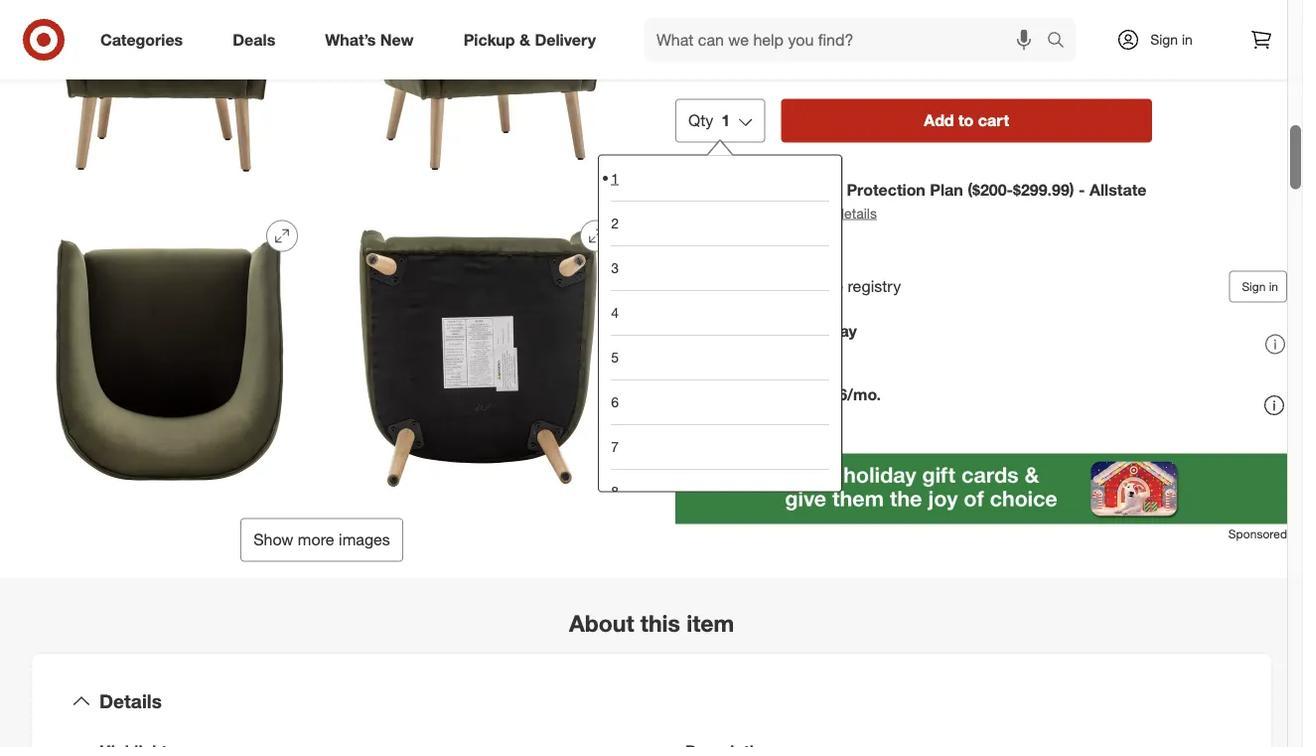 Task type: locate. For each thing, give the bounding box(es) containing it.
inside.
[[1073, 54, 1113, 72]]

1 horizontal spatial sign in
[[1242, 279, 1279, 294]]

item for isn't
[[710, 14, 740, 33]]

1 horizontal spatial this
[[719, 54, 745, 72]]

see plan details button
[[778, 203, 877, 223]]

pay as low as $26/mo. with affirm
[[715, 385, 881, 425]]

1 vertical spatial this
[[719, 54, 745, 72]]

0 vertical spatial sign
[[1151, 31, 1179, 48]]

more
[[298, 530, 335, 549]]

about
[[569, 609, 634, 637]]

2
[[723, 180, 732, 199], [611, 214, 619, 231]]

sign in button
[[1230, 271, 1288, 302]]

original
[[850, 54, 895, 72]]

this
[[641, 609, 681, 637]]

7
[[611, 438, 619, 455]]

item for ships
[[749, 54, 776, 72]]

1 link
[[611, 155, 830, 200]]

search
[[1038, 32, 1086, 51]]

2 link
[[611, 200, 830, 245]]

save
[[715, 321, 752, 340]]

what's
[[1030, 54, 1069, 72]]

this left isn't
[[676, 14, 705, 33]]

item left isn't
[[710, 14, 740, 33]]

0 horizontal spatial 2
[[611, 214, 619, 231]]

packaging,
[[899, 54, 967, 72]]

save 5% every day
[[715, 321, 857, 340]]

1 horizontal spatial as
[[800, 385, 818, 404]]

1 vertical spatial 2
[[611, 214, 619, 231]]

as up affirm
[[747, 385, 765, 404]]

item right the this
[[687, 609, 734, 637]]

3
[[611, 259, 619, 276]]

as
[[747, 385, 765, 404], [800, 385, 818, 404]]

0 vertical spatial this
[[676, 14, 705, 33]]

what's new link
[[308, 18, 439, 62]]

day
[[830, 321, 857, 340]]

this
[[676, 14, 705, 33], [719, 54, 745, 72]]

see
[[778, 204, 802, 221]]

manage
[[786, 277, 844, 296]]

create or manage registry
[[715, 277, 901, 296]]

1
[[722, 111, 731, 130], [611, 169, 619, 186]]

sold
[[777, 14, 807, 33]]

pickup
[[464, 30, 515, 49]]

2 as from the left
[[800, 385, 818, 404]]

0 horizontal spatial sign
[[1151, 31, 1179, 48]]

modern barrel accent chair - wovenbyrd, 4 of 16 image
[[330, 0, 628, 188]]

1 horizontal spatial 2
[[723, 180, 732, 199]]

0 vertical spatial item
[[710, 14, 740, 33]]

8 link
[[611, 468, 830, 513]]

image gallery element
[[16, 0, 628, 562]]

delivery
[[535, 30, 596, 49]]

1 vertical spatial item
[[749, 54, 776, 72]]

isn't
[[745, 14, 773, 33]]

new
[[380, 30, 414, 49]]

2 up 3
[[611, 214, 619, 231]]

0 vertical spatial sign in
[[1151, 31, 1193, 48]]

furniture
[[774, 180, 843, 199]]

8
[[611, 482, 619, 500]]

qty
[[689, 111, 714, 130]]

modern barrel accent chair - wovenbyrd, 3 of 16 image
[[16, 0, 314, 188]]

about this item
[[569, 609, 734, 637]]

7 link
[[611, 424, 830, 468]]

0 vertical spatial 2
[[723, 180, 732, 199]]

$26/mo.
[[822, 385, 881, 404]]

ships
[[780, 54, 813, 72]]

its
[[831, 54, 846, 72]]

deals link
[[216, 18, 300, 62]]

item
[[710, 14, 740, 33], [749, 54, 776, 72], [687, 609, 734, 637]]

0 horizontal spatial as
[[747, 385, 765, 404]]

1 horizontal spatial sign
[[1242, 279, 1266, 294]]

in
[[812, 14, 824, 33], [1182, 31, 1193, 48], [817, 54, 828, 72], [1270, 279, 1279, 294]]

registry
[[848, 277, 901, 296]]

pickup & delivery link
[[447, 18, 621, 62]]

as right low at bottom right
[[800, 385, 818, 404]]

revealing
[[970, 54, 1026, 72]]

sign in inside button
[[1242, 279, 1279, 294]]

modern barrel accent chair - wovenbyrd, 6 of 16 image
[[330, 204, 628, 502]]

plan
[[930, 180, 964, 199]]

this down isn't
[[719, 54, 745, 72]]

What can we help you find? suggestions appear below search field
[[645, 18, 1052, 62]]

qty 1
[[689, 111, 731, 130]]

sign inside button
[[1242, 279, 1266, 294]]

this item ships in its original packaging, revealing what's inside.
[[719, 54, 1113, 72]]

1 vertical spatial sign in
[[1242, 279, 1279, 294]]

sign
[[1151, 31, 1179, 48], [1242, 279, 1266, 294]]

2 year furniture protection plan ($200-$299.99) - allstate see plan details
[[723, 180, 1147, 221]]

what's
[[325, 30, 376, 49]]

1 vertical spatial sign
[[1242, 279, 1266, 294]]

item left ships
[[749, 54, 776, 72]]

cart
[[979, 111, 1010, 130]]

1 as from the left
[[747, 385, 765, 404]]

2 left year
[[723, 180, 732, 199]]

1 vertical spatial 1
[[611, 169, 619, 186]]

protection
[[847, 180, 926, 199]]

sign in
[[1151, 31, 1193, 48], [1242, 279, 1279, 294]]

1 up 3
[[611, 169, 619, 186]]

None checkbox
[[676, 193, 696, 213]]

0 vertical spatial 1
[[722, 111, 731, 130]]

every
[[785, 321, 826, 340]]

add
[[924, 111, 954, 130]]

2 inside 2 year furniture protection plan ($200-$299.99) - allstate see plan details
[[723, 180, 732, 199]]

or
[[767, 277, 782, 296]]

1 right qty
[[722, 111, 731, 130]]

0 horizontal spatial this
[[676, 14, 705, 33]]



Task type: vqa. For each thing, say whether or not it's contained in the screenshot.
the Show more images at the left
yes



Task type: describe. For each thing, give the bounding box(es) containing it.
add to cart button
[[781, 99, 1153, 143]]

affirm
[[747, 407, 784, 425]]

create
[[715, 277, 763, 296]]

this for this item isn't sold in stores
[[676, 14, 705, 33]]

5
[[611, 348, 619, 366]]

5%
[[756, 321, 780, 340]]

deals
[[233, 30, 275, 49]]

show more images button
[[241, 518, 403, 562]]

low
[[769, 385, 796, 404]]

this for this item ships in its original packaging, revealing what's inside.
[[719, 54, 745, 72]]

year
[[737, 180, 770, 199]]

to
[[959, 111, 974, 130]]

details button
[[48, 670, 1256, 733]]

with
[[715, 407, 743, 425]]

pay
[[715, 385, 743, 404]]

($200-
[[968, 180, 1014, 199]]

0 horizontal spatial sign in
[[1151, 31, 1193, 48]]

-
[[1079, 180, 1086, 199]]

modern barrel accent chair - wovenbyrd, 5 of 16 image
[[16, 204, 314, 502]]

what's new
[[325, 30, 414, 49]]

plan
[[806, 204, 833, 221]]

5 link
[[611, 334, 830, 379]]

6 link
[[611, 379, 830, 424]]

show more images
[[254, 530, 390, 549]]

stores
[[829, 14, 872, 33]]

details
[[836, 204, 877, 221]]

sponsored
[[1229, 526, 1288, 541]]

in inside button
[[1270, 279, 1279, 294]]

4 link
[[611, 290, 830, 334]]

this item isn't sold in stores
[[676, 14, 872, 33]]

1 2 3 4 5 6 7 8
[[611, 169, 619, 500]]

allstate
[[1090, 180, 1147, 199]]

show
[[254, 530, 294, 549]]

advertisement region
[[676, 453, 1288, 524]]

$299.99)
[[1014, 180, 1075, 199]]

4
[[611, 303, 619, 321]]

&
[[520, 30, 531, 49]]

0 horizontal spatial 1
[[611, 169, 619, 186]]

2 vertical spatial item
[[687, 609, 734, 637]]

search button
[[1038, 18, 1086, 66]]

sign in link
[[1100, 18, 1224, 62]]

add to cart
[[924, 111, 1010, 130]]

6
[[611, 393, 619, 410]]

categories
[[100, 30, 183, 49]]

1 horizontal spatial 1
[[722, 111, 731, 130]]

pickup & delivery
[[464, 30, 596, 49]]

images
[[339, 530, 390, 549]]

details
[[99, 690, 162, 713]]

3 link
[[611, 245, 830, 290]]

categories link
[[83, 18, 208, 62]]



